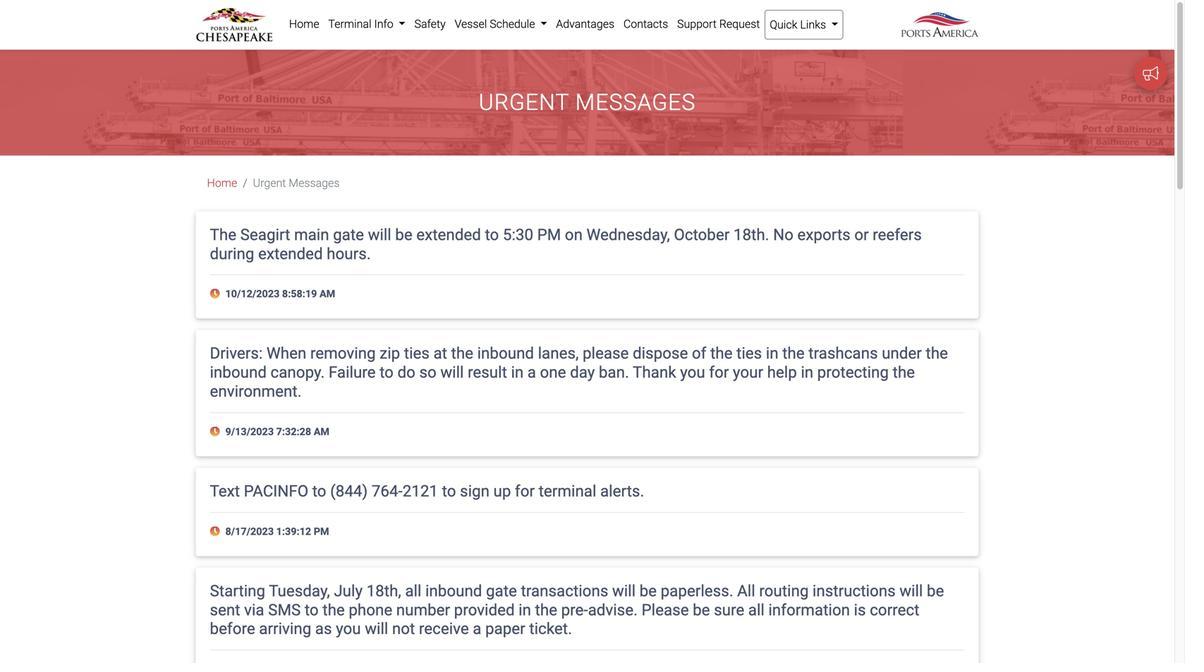 Task type: describe. For each thing, give the bounding box(es) containing it.
18th.
[[734, 225, 770, 244]]

advantages
[[556, 17, 615, 31]]

so
[[419, 363, 437, 382]]

will down the 'phone'
[[365, 620, 388, 638]]

help
[[767, 363, 797, 382]]

up
[[494, 482, 511, 501]]

information
[[769, 601, 850, 619]]

to left sign
[[442, 482, 456, 501]]

clock image for text pacinfo to (844) 764-2121 to sign up for terminal alerts.
[[210, 527, 223, 537]]

text
[[210, 482, 240, 501]]

request
[[720, 17, 760, 31]]

pacinfo
[[244, 482, 308, 501]]

terminal
[[539, 482, 597, 501]]

zip
[[380, 344, 400, 363]]

result
[[468, 363, 507, 382]]

1 horizontal spatial home
[[289, 17, 319, 31]]

for inside drivers: when removing zip ties at the inbound lanes, please dispose of the ties in the trashcans under the inbound canopy.  failure to do so will result in a one day ban. thank you for your help in protecting the environment.
[[709, 363, 729, 382]]

inbound up result
[[477, 344, 534, 363]]

will inside the seagirt main gate will be extended to 5:30 pm on wednesday, october 18th.  no exports or reefers during extended hours.
[[368, 225, 391, 244]]

0 vertical spatial all
[[405, 582, 422, 600]]

1 vertical spatial for
[[515, 482, 535, 501]]

the right at
[[451, 344, 474, 363]]

will up correct
[[900, 582, 923, 600]]

10/12/2023 8:58:19 am
[[223, 288, 335, 300]]

paperless.
[[661, 582, 734, 600]]

2 ties from the left
[[737, 344, 762, 363]]

be inside the seagirt main gate will be extended to 5:30 pm on wednesday, october 18th.  no exports or reefers during extended hours.
[[395, 225, 413, 244]]

environment.
[[210, 382, 302, 401]]

routing
[[759, 582, 809, 600]]

(844)
[[330, 482, 368, 501]]

8:58:19
[[282, 288, 317, 300]]

am for canopy.
[[314, 426, 330, 438]]

vessel
[[455, 17, 487, 31]]

will inside drivers: when removing zip ties at the inbound lanes, please dispose of the ties in the trashcans under the inbound canopy.  failure to do so will result in a one day ban. thank you for your help in protecting the environment.
[[441, 363, 464, 382]]

inbound down drivers:
[[210, 363, 267, 382]]

all
[[738, 582, 756, 600]]

in right result
[[511, 363, 524, 382]]

please
[[583, 344, 629, 363]]

9/13/2023 7:32:28 am
[[223, 426, 330, 438]]

links
[[800, 18, 826, 31]]

a inside drivers: when removing zip ties at the inbound lanes, please dispose of the ties in the trashcans under the inbound canopy.  failure to do so will result in a one day ban. thank you for your help in protecting the environment.
[[528, 363, 536, 382]]

gate inside starting tuesday, july 18th, all inbound gate transactions will be paperless. all routing instructions will be sent via sms to the phone number provided in the pre-advise. please be sure all information is correct before arriving as you will not receive a paper ticket.
[[486, 582, 517, 600]]

will up advise.
[[612, 582, 636, 600]]

wednesday,
[[587, 225, 670, 244]]

clock image for the seagirt main gate will be extended to 5:30 pm on wednesday, october 18th.  no exports or reefers during extended hours.
[[210, 289, 223, 299]]

terminal info
[[328, 17, 396, 31]]

0 horizontal spatial extended
[[258, 244, 323, 263]]

lanes,
[[538, 344, 579, 363]]

8/17/2023 1:39:12 pm
[[223, 526, 329, 538]]

ban.
[[599, 363, 629, 382]]

1 horizontal spatial urgent
[[479, 89, 569, 116]]

transactions
[[521, 582, 609, 600]]

safety link
[[410, 10, 450, 38]]

support request link
[[673, 10, 765, 38]]

as
[[315, 620, 332, 638]]

protecting
[[818, 363, 889, 382]]

failure
[[329, 363, 376, 382]]

please
[[642, 601, 689, 619]]

sure
[[714, 601, 745, 619]]

the seagirt main gate will be extended to 5:30 pm on wednesday, october 18th.  no exports or reefers during extended hours.
[[210, 225, 922, 263]]

sign
[[460, 482, 490, 501]]

dispose
[[633, 344, 688, 363]]

seagirt
[[240, 225, 290, 244]]

quick
[[770, 18, 798, 31]]

1 vertical spatial urgent
[[253, 176, 286, 190]]

info
[[374, 17, 394, 31]]

0 vertical spatial messages
[[576, 89, 696, 116]]

the right under
[[926, 344, 948, 363]]

july
[[334, 582, 363, 600]]

you inside drivers: when removing zip ties at the inbound lanes, please dispose of the ties in the trashcans under the inbound canopy.  failure to do so will result in a one day ban. thank you for your help in protecting the environment.
[[680, 363, 705, 382]]

the up ticket.
[[535, 601, 557, 619]]

support
[[677, 17, 717, 31]]

removing
[[310, 344, 376, 363]]

quick links
[[770, 18, 829, 31]]

starting tuesday, july 18th, all inbound gate transactions will be paperless. all routing instructions will be sent via sms to the phone number provided in the pre-advise. please be sure all information is correct before arriving as you will not receive a paper ticket.
[[210, 582, 944, 638]]

8/17/2023
[[225, 526, 274, 538]]

october
[[674, 225, 730, 244]]

7:32:28
[[276, 426, 311, 438]]

during
[[210, 244, 254, 263]]

main
[[294, 225, 329, 244]]

to inside drivers: when removing zip ties at the inbound lanes, please dispose of the ties in the trashcans under the inbound canopy.  failure to do so will result in a one day ban. thank you for your help in protecting the environment.
[[380, 363, 394, 382]]

starting
[[210, 582, 265, 600]]

not
[[392, 620, 415, 638]]

alerts.
[[600, 482, 644, 501]]

advantages link
[[552, 10, 619, 38]]

1 horizontal spatial urgent messages
[[479, 89, 696, 116]]

via
[[244, 601, 264, 619]]



Task type: locate. For each thing, give the bounding box(es) containing it.
phone
[[349, 601, 392, 619]]

0 horizontal spatial urgent
[[253, 176, 286, 190]]

10/12/2023
[[225, 288, 280, 300]]

drivers: when removing zip ties at the inbound lanes, please dispose of the ties in the trashcans under the inbound canopy.  failure to do so will result in a one day ban. thank you for your help in protecting the environment.
[[210, 344, 948, 401]]

home link
[[285, 10, 324, 38], [207, 176, 237, 190]]

1 vertical spatial home
[[207, 176, 237, 190]]

0 horizontal spatial pm
[[314, 526, 329, 538]]

gate up hours.
[[333, 225, 364, 244]]

home left terminal
[[289, 17, 319, 31]]

to up as
[[305, 601, 319, 619]]

extended
[[417, 225, 481, 244], [258, 244, 323, 263]]

1 horizontal spatial for
[[709, 363, 729, 382]]

when
[[267, 344, 306, 363]]

1 horizontal spatial you
[[680, 363, 705, 382]]

1 horizontal spatial gate
[[486, 582, 517, 600]]

extended left 5:30
[[417, 225, 481, 244]]

0 horizontal spatial messages
[[289, 176, 340, 190]]

a
[[528, 363, 536, 382], [473, 620, 482, 638]]

0 vertical spatial for
[[709, 363, 729, 382]]

0 horizontal spatial you
[[336, 620, 361, 638]]

1 vertical spatial pm
[[314, 526, 329, 538]]

do
[[398, 363, 416, 382]]

0 vertical spatial urgent
[[479, 89, 569, 116]]

inbound inside starting tuesday, july 18th, all inbound gate transactions will be paperless. all routing instructions will be sent via sms to the phone number provided in the pre-advise. please be sure all information is correct before arriving as you will not receive a paper ticket.
[[425, 582, 482, 600]]

trashcans
[[809, 344, 878, 363]]

all up "number"
[[405, 582, 422, 600]]

1 horizontal spatial pm
[[537, 225, 561, 244]]

under
[[882, 344, 922, 363]]

arriving
[[259, 620, 311, 638]]

1 horizontal spatial all
[[749, 601, 765, 619]]

clock image
[[210, 289, 223, 299], [210, 527, 223, 537]]

to down zip
[[380, 363, 394, 382]]

instructions
[[813, 582, 896, 600]]

am for hours.
[[320, 288, 335, 300]]

all down all
[[749, 601, 765, 619]]

sms
[[268, 601, 301, 619]]

inbound up "number"
[[425, 582, 482, 600]]

1 vertical spatial urgent messages
[[253, 176, 340, 190]]

gate
[[333, 225, 364, 244], [486, 582, 517, 600]]

contacts
[[624, 17, 668, 31]]

safety
[[415, 17, 446, 31]]

ties
[[404, 344, 430, 363], [737, 344, 762, 363]]

text pacinfo to (844) 764-2121 to sign up for terminal alerts.
[[210, 482, 644, 501]]

in inside starting tuesday, july 18th, all inbound gate transactions will be paperless. all routing instructions will be sent via sms to the phone number provided in the pre-advise. please be sure all information is correct before arriving as you will not receive a paper ticket.
[[519, 601, 531, 619]]

0 vertical spatial pm
[[537, 225, 561, 244]]

paper
[[485, 620, 526, 638]]

thank
[[633, 363, 676, 382]]

pm left on
[[537, 225, 561, 244]]

terminal
[[328, 17, 372, 31]]

1 horizontal spatial extended
[[417, 225, 481, 244]]

schedule
[[490, 17, 535, 31]]

a down provided
[[473, 620, 482, 638]]

the up help
[[783, 344, 805, 363]]

am
[[320, 288, 335, 300], [314, 426, 330, 438]]

1 horizontal spatial ties
[[737, 344, 762, 363]]

0 vertical spatial am
[[320, 288, 335, 300]]

of
[[692, 344, 707, 363]]

0 vertical spatial home
[[289, 17, 319, 31]]

a inside starting tuesday, july 18th, all inbound gate transactions will be paperless. all routing instructions will be sent via sms to the phone number provided in the pre-advise. please be sure all information is correct before arriving as you will not receive a paper ticket.
[[473, 620, 482, 638]]

the right 'of'
[[711, 344, 733, 363]]

terminal info link
[[324, 10, 410, 38]]

1 vertical spatial home link
[[207, 176, 237, 190]]

to left (844)
[[312, 482, 326, 501]]

your
[[733, 363, 764, 382]]

1 horizontal spatial home link
[[285, 10, 324, 38]]

9/13/2023
[[225, 426, 274, 438]]

exports
[[798, 225, 851, 244]]

provided
[[454, 601, 515, 619]]

to
[[485, 225, 499, 244], [380, 363, 394, 382], [312, 482, 326, 501], [442, 482, 456, 501], [305, 601, 319, 619]]

pm inside the seagirt main gate will be extended to 5:30 pm on wednesday, october 18th.  no exports or reefers during extended hours.
[[537, 225, 561, 244]]

1 vertical spatial gate
[[486, 582, 517, 600]]

0 vertical spatial home link
[[285, 10, 324, 38]]

1 vertical spatial all
[[749, 601, 765, 619]]

1 vertical spatial clock image
[[210, 527, 223, 537]]

clock image
[[210, 427, 223, 437]]

0 horizontal spatial gate
[[333, 225, 364, 244]]

in
[[766, 344, 779, 363], [511, 363, 524, 382], [801, 363, 814, 382], [519, 601, 531, 619]]

will down at
[[441, 363, 464, 382]]

for left "your"
[[709, 363, 729, 382]]

advise.
[[588, 601, 638, 619]]

extended down main
[[258, 244, 323, 263]]

you inside starting tuesday, july 18th, all inbound gate transactions will be paperless. all routing instructions will be sent via sms to the phone number provided in the pre-advise. please be sure all information is correct before arriving as you will not receive a paper ticket.
[[336, 620, 361, 638]]

canopy.
[[271, 363, 325, 382]]

5:30
[[503, 225, 533, 244]]

2121
[[403, 482, 438, 501]]

before
[[210, 620, 255, 638]]

you
[[680, 363, 705, 382], [336, 620, 361, 638]]

in up paper
[[519, 601, 531, 619]]

be
[[395, 225, 413, 244], [640, 582, 657, 600], [927, 582, 944, 600], [693, 601, 710, 619]]

0 horizontal spatial ties
[[404, 344, 430, 363]]

reefers
[[873, 225, 922, 244]]

pre-
[[561, 601, 588, 619]]

will up hours.
[[368, 225, 391, 244]]

home link up the at the left top
[[207, 176, 237, 190]]

you down 'of'
[[680, 363, 705, 382]]

1 vertical spatial extended
[[258, 244, 323, 263]]

1 vertical spatial you
[[336, 620, 361, 638]]

0 vertical spatial urgent messages
[[479, 89, 696, 116]]

correct
[[870, 601, 920, 619]]

the down under
[[893, 363, 915, 382]]

clock image left the '8/17/2023'
[[210, 527, 223, 537]]

no
[[773, 225, 794, 244]]

to left 5:30
[[485, 225, 499, 244]]

you right as
[[336, 620, 361, 638]]

for
[[709, 363, 729, 382], [515, 482, 535, 501]]

the up as
[[323, 601, 345, 619]]

support request
[[677, 17, 760, 31]]

quick links link
[[765, 10, 844, 40]]

1 horizontal spatial a
[[528, 363, 536, 382]]

18th,
[[367, 582, 401, 600]]

home up the at the left top
[[207, 176, 237, 190]]

number
[[396, 601, 450, 619]]

or
[[855, 225, 869, 244]]

a left 'one'
[[528, 363, 536, 382]]

764-
[[372, 482, 403, 501]]

drivers:
[[210, 344, 263, 363]]

0 vertical spatial you
[[680, 363, 705, 382]]

gate up provided
[[486, 582, 517, 600]]

pm
[[537, 225, 561, 244], [314, 526, 329, 538]]

am right 7:32:28 at the bottom left
[[314, 426, 330, 438]]

0 vertical spatial clock image
[[210, 289, 223, 299]]

home
[[289, 17, 319, 31], [207, 176, 237, 190]]

1 vertical spatial am
[[314, 426, 330, 438]]

0 horizontal spatial a
[[473, 620, 482, 638]]

0 horizontal spatial all
[[405, 582, 422, 600]]

1 vertical spatial a
[[473, 620, 482, 638]]

ticket.
[[529, 620, 572, 638]]

vessel schedule
[[455, 17, 538, 31]]

1:39:12
[[276, 526, 311, 538]]

in right help
[[801, 363, 814, 382]]

0 horizontal spatial for
[[515, 482, 535, 501]]

to inside starting tuesday, july 18th, all inbound gate transactions will be paperless. all routing instructions will be sent via sms to the phone number provided in the pre-advise. please be sure all information is correct before arriving as you will not receive a paper ticket.
[[305, 601, 319, 619]]

0 vertical spatial gate
[[333, 225, 364, 244]]

at
[[434, 344, 447, 363]]

gate inside the seagirt main gate will be extended to 5:30 pm on wednesday, october 18th.  no exports or reefers during extended hours.
[[333, 225, 364, 244]]

1 clock image from the top
[[210, 289, 223, 299]]

pm right 1:39:12
[[314, 526, 329, 538]]

ties up do
[[404, 344, 430, 363]]

0 vertical spatial extended
[[417, 225, 481, 244]]

0 horizontal spatial urgent messages
[[253, 176, 340, 190]]

to inside the seagirt main gate will be extended to 5:30 pm on wednesday, october 18th.  no exports or reefers during extended hours.
[[485, 225, 499, 244]]

home link left terminal
[[285, 10, 324, 38]]

2 clock image from the top
[[210, 527, 223, 537]]

1 vertical spatial messages
[[289, 176, 340, 190]]

one
[[540, 363, 566, 382]]

in up help
[[766, 344, 779, 363]]

is
[[854, 601, 866, 619]]

for right "up"
[[515, 482, 535, 501]]

clock image left 10/12/2023
[[210, 289, 223, 299]]

ties up "your"
[[737, 344, 762, 363]]

0 horizontal spatial home link
[[207, 176, 237, 190]]

day
[[570, 363, 595, 382]]

1 ties from the left
[[404, 344, 430, 363]]

0 horizontal spatial home
[[207, 176, 237, 190]]

tuesday,
[[269, 582, 330, 600]]

am right 8:58:19
[[320, 288, 335, 300]]

vessel schedule link
[[450, 10, 552, 38]]

1 horizontal spatial messages
[[576, 89, 696, 116]]

on
[[565, 225, 583, 244]]

0 vertical spatial a
[[528, 363, 536, 382]]

hours.
[[327, 244, 371, 263]]

the
[[210, 225, 236, 244]]

sent
[[210, 601, 240, 619]]

receive
[[419, 620, 469, 638]]



Task type: vqa. For each thing, say whether or not it's contained in the screenshot.
MAIN
yes



